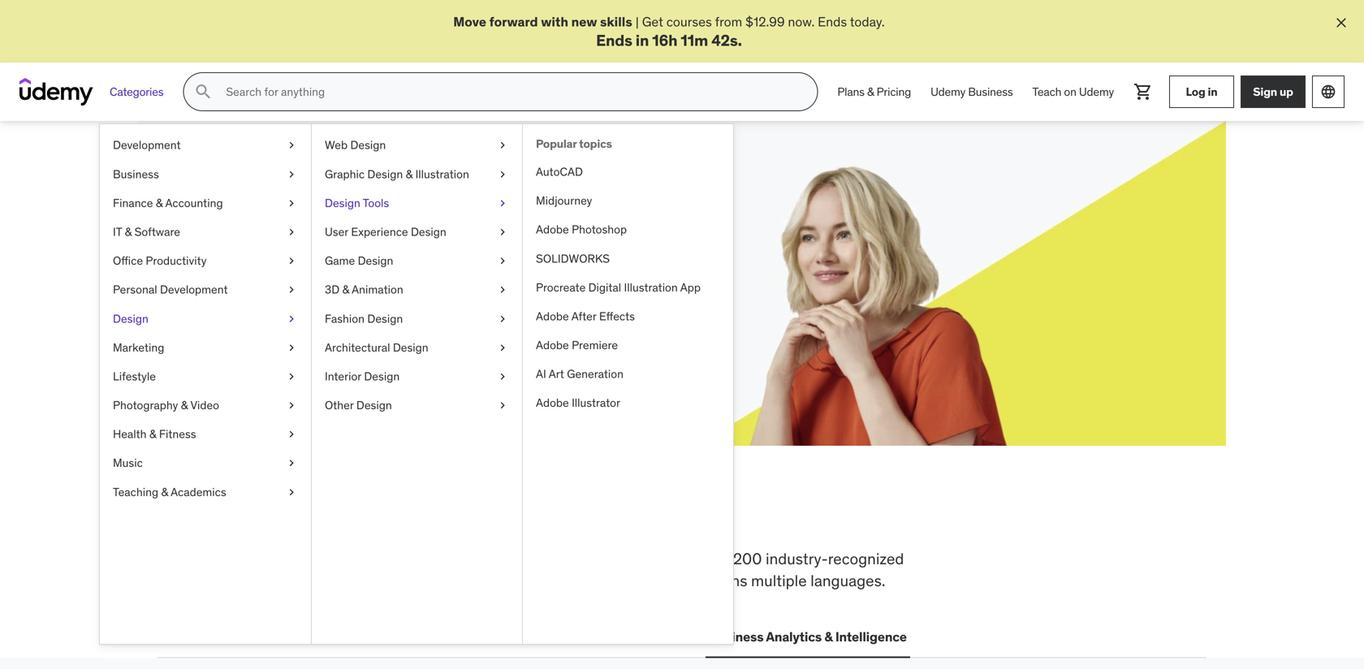 Task type: locate. For each thing, give the bounding box(es) containing it.
for up potential
[[294, 192, 332, 226]]

1 udemy from the left
[[931, 84, 966, 99]]

1 vertical spatial web
[[161, 628, 188, 645]]

0 vertical spatial today.
[[850, 13, 885, 30]]

design inside graphic design & illustration link
[[367, 167, 403, 181]]

2 horizontal spatial business
[[968, 84, 1013, 99]]

illustration inside design tools "element"
[[624, 280, 678, 295]]

web development button
[[158, 618, 275, 656]]

& for photography & video
[[181, 398, 188, 413]]

design inside design link
[[113, 311, 148, 326]]

ends down the new
[[596, 30, 632, 50]]

development inside button
[[191, 628, 272, 645]]

finance
[[113, 196, 153, 210]]

skills
[[216, 192, 289, 226]]

it inside the it certifications button
[[292, 628, 303, 645]]

4 adobe from the top
[[536, 396, 569, 410]]

autocad
[[536, 164, 583, 179]]

it certifications button
[[288, 618, 391, 656]]

graphic design & illustration
[[325, 167, 469, 181]]

adobe illustrator link
[[523, 389, 733, 418]]

design for interior
[[364, 369, 400, 384]]

2 vertical spatial skills
[[348, 549, 382, 569]]

1 adobe from the top
[[536, 222, 569, 237]]

0 vertical spatial skills
[[600, 13, 632, 30]]

0 vertical spatial business
[[968, 84, 1013, 99]]

xsmall image inside marketing link
[[285, 340, 298, 356]]

1 vertical spatial for
[[425, 232, 441, 249]]

1 vertical spatial illustration
[[624, 280, 678, 295]]

1 vertical spatial skills
[[269, 496, 357, 538]]

office productivity
[[113, 253, 207, 268]]

for for your
[[425, 232, 441, 249]]

finance & accounting
[[113, 196, 223, 210]]

health
[[113, 427, 147, 441]]

your
[[336, 192, 395, 226], [263, 232, 288, 249]]

close image
[[1333, 15, 1350, 31]]

xsmall image
[[496, 137, 509, 153], [285, 166, 298, 182], [496, 195, 509, 211], [285, 253, 298, 269], [496, 253, 509, 269], [496, 282, 509, 298], [496, 311, 509, 327], [496, 340, 509, 356], [285, 369, 298, 385], [496, 369, 509, 385], [285, 398, 298, 413], [285, 484, 298, 500]]

ends right now.
[[818, 13, 847, 30]]

web for web development
[[161, 628, 188, 645]]

critical
[[223, 549, 269, 569]]

0 vertical spatial your
[[336, 192, 395, 226]]

0 horizontal spatial ends
[[596, 30, 632, 50]]

teach on udemy link
[[1023, 72, 1124, 111]]

leadership button
[[404, 618, 478, 656]]

for up and in the bottom of the page
[[677, 549, 696, 569]]

xsmall image inside 3d & animation link
[[496, 282, 509, 298]]

1 horizontal spatial for
[[425, 232, 441, 249]]

0 horizontal spatial in
[[511, 496, 543, 538]]

with left a
[[345, 232, 370, 249]]

design up tools
[[367, 167, 403, 181]]

design inside the fashion design link
[[367, 311, 403, 326]]

0 horizontal spatial web
[[161, 628, 188, 645]]

our
[[255, 571, 277, 590]]

1 vertical spatial today.
[[321, 250, 356, 267]]

skills inside 'move forward with new skills | get courses from $12.99 now. ends today. ends in 16h 11m 42s .'
[[600, 13, 632, 30]]

udemy right the pricing
[[931, 84, 966, 99]]

submit search image
[[194, 82, 213, 102]]

it up the office
[[113, 225, 122, 239]]

in inside 'move forward with new skills | get courses from $12.99 now. ends today. ends in 16h 11m 42s .'
[[636, 30, 649, 50]]

business inside business link
[[113, 167, 159, 181]]

one
[[549, 496, 607, 538]]

1 horizontal spatial today.
[[850, 13, 885, 30]]

photography & video link
[[100, 391, 311, 420]]

it left certifications
[[292, 628, 303, 645]]

& down web design link
[[406, 167, 413, 181]]

xsmall image for design
[[285, 311, 298, 327]]

now.
[[788, 13, 815, 30]]

today. right now.
[[850, 13, 885, 30]]

xsmall image inside office productivity link
[[285, 253, 298, 269]]

design inside web design link
[[350, 138, 386, 152]]

1 vertical spatial it
[[292, 628, 303, 645]]

teaching & academics link
[[100, 478, 311, 507]]

design down the fashion design link
[[393, 340, 429, 355]]

0 vertical spatial in
[[636, 30, 649, 50]]

design inside the 'game design' link
[[358, 253, 393, 268]]

ends
[[290, 250, 318, 267]]

3 adobe from the top
[[536, 338, 569, 352]]

xsmall image inside the 'lifestyle' "link"
[[285, 369, 298, 385]]

development for personal
[[160, 282, 228, 297]]

development
[[583, 571, 674, 590]]

xsmall image inside user experience design link
[[496, 224, 509, 240]]

design for web
[[350, 138, 386, 152]]

little
[[461, 232, 487, 249]]

with left the new
[[541, 13, 568, 30]]

0 horizontal spatial as
[[445, 232, 458, 249]]

user experience design
[[325, 225, 446, 239]]

1 horizontal spatial as
[[490, 232, 503, 249]]

today. inside the skills for your future expand your potential with a course for as little as $12.99. sale ends today.
[[321, 250, 356, 267]]

1 as from the left
[[445, 232, 458, 249]]

design down interior design
[[356, 398, 392, 413]]

design down 'architectural design' in the bottom of the page
[[364, 369, 400, 384]]

xsmall image inside the fashion design link
[[496, 311, 509, 327]]

potential
[[291, 232, 342, 249]]

xsmall image for marketing
[[285, 340, 298, 356]]

well-
[[401, 571, 434, 590]]

design inside architectural design link
[[393, 340, 429, 355]]

data
[[494, 628, 522, 645]]

design down a
[[358, 253, 393, 268]]

xsmall image for personal development
[[285, 282, 298, 298]]

xsmall image inside business link
[[285, 166, 298, 182]]

development
[[113, 138, 181, 152], [160, 282, 228, 297], [191, 628, 272, 645]]

udemy right on
[[1079, 84, 1114, 99]]

1 horizontal spatial udemy
[[1079, 84, 1114, 99]]

& right finance
[[156, 196, 163, 210]]

popular topics
[[536, 137, 612, 151]]

xsmall image for development
[[285, 137, 298, 153]]

xsmall image inside finance & accounting link
[[285, 195, 298, 211]]

adobe
[[536, 222, 569, 237], [536, 309, 569, 324], [536, 338, 569, 352], [536, 396, 569, 410]]

ai art generation link
[[523, 360, 733, 389]]

adobe down the art
[[536, 396, 569, 410]]

3d & animation
[[325, 282, 403, 297]]

1 horizontal spatial business
[[709, 628, 764, 645]]

udemy business
[[931, 84, 1013, 99]]

1 horizontal spatial it
[[292, 628, 303, 645]]

1 vertical spatial development
[[160, 282, 228, 297]]

photography
[[113, 398, 178, 413]]

xsmall image inside other design link
[[496, 398, 509, 413]]

& right analytics
[[825, 628, 833, 645]]

design inside other design link
[[356, 398, 392, 413]]

illustration
[[415, 167, 469, 181], [624, 280, 678, 295]]

xsmall image for user experience design
[[496, 224, 509, 240]]

design inside interior design 'link'
[[364, 369, 400, 384]]

udemy
[[931, 84, 966, 99], [1079, 84, 1114, 99]]

xsmall image inside teaching & academics link
[[285, 484, 298, 500]]

in
[[636, 30, 649, 50], [1208, 84, 1218, 99], [511, 496, 543, 538]]

0 vertical spatial with
[[541, 13, 568, 30]]

0 vertical spatial it
[[113, 225, 122, 239]]

expand
[[216, 232, 260, 249]]

photography & video
[[113, 398, 219, 413]]

development down the categories "dropdown button"
[[113, 138, 181, 152]]

design for graphic
[[367, 167, 403, 181]]

in up including
[[511, 496, 543, 538]]

illustration down solidworks 'link'
[[624, 280, 678, 295]]

in right log
[[1208, 84, 1218, 99]]

illustrator
[[572, 396, 620, 410]]

development for web
[[191, 628, 272, 645]]

Search for anything text field
[[223, 78, 798, 106]]

2 vertical spatial in
[[511, 496, 543, 538]]

xsmall image for other design
[[496, 398, 509, 413]]

0 vertical spatial web
[[325, 138, 348, 152]]

1 horizontal spatial with
[[541, 13, 568, 30]]

& left video
[[181, 398, 188, 413]]

1 horizontal spatial illustration
[[624, 280, 678, 295]]

design for architectural
[[393, 340, 429, 355]]

fashion design
[[325, 311, 403, 326]]

business
[[968, 84, 1013, 99], [113, 167, 159, 181], [709, 628, 764, 645]]

as left little
[[445, 232, 458, 249]]

design inside design tools "link"
[[325, 196, 360, 210]]

the
[[211, 496, 263, 538]]

interior design
[[325, 369, 400, 384]]

&
[[867, 84, 874, 99], [406, 167, 413, 181], [156, 196, 163, 210], [125, 225, 132, 239], [342, 282, 349, 297], [181, 398, 188, 413], [149, 427, 156, 441], [161, 485, 168, 499], [825, 628, 833, 645]]

design up graphic
[[350, 138, 386, 152]]

skills left |
[[600, 13, 632, 30]]

1 horizontal spatial ends
[[818, 13, 847, 30]]

2 horizontal spatial for
[[677, 549, 696, 569]]

1 horizontal spatial web
[[325, 138, 348, 152]]

graphic
[[325, 167, 365, 181]]

popular
[[536, 137, 577, 151]]

skills up workplace
[[269, 496, 357, 538]]

0 horizontal spatial with
[[345, 232, 370, 249]]

architectural design link
[[312, 333, 522, 362]]

game
[[325, 253, 355, 268]]

in down |
[[636, 30, 649, 50]]

teach
[[1033, 84, 1062, 99]]

log in
[[1186, 84, 1218, 99]]

xsmall image inside the development link
[[285, 137, 298, 153]]

xsmall image for it & software
[[285, 224, 298, 240]]

web up graphic
[[325, 138, 348, 152]]

0 vertical spatial illustration
[[415, 167, 469, 181]]

2 horizontal spatial in
[[1208, 84, 1218, 99]]

xsmall image inside graphic design & illustration link
[[496, 166, 509, 182]]

development down certifications,
[[191, 628, 272, 645]]

xsmall image inside architectural design link
[[496, 340, 509, 356]]

xsmall image inside interior design 'link'
[[496, 369, 509, 385]]

interior
[[325, 369, 361, 384]]

xsmall image for design tools
[[496, 195, 509, 211]]

it inside it & software link
[[113, 225, 122, 239]]

adobe down procreate
[[536, 309, 569, 324]]

0 horizontal spatial today.
[[321, 250, 356, 267]]

2 vertical spatial development
[[191, 628, 272, 645]]

today. down 'user' at the left of page
[[321, 250, 356, 267]]

1 vertical spatial with
[[345, 232, 370, 249]]

for inside covering critical workplace skills to technical topics, including prep content for over 200 industry-recognized certifications, our catalog supports well-rounded professional development and spans multiple languages.
[[677, 549, 696, 569]]

design down animation
[[367, 311, 403, 326]]

0 horizontal spatial it
[[113, 225, 122, 239]]

marketing link
[[100, 333, 311, 362]]

2 vertical spatial business
[[709, 628, 764, 645]]

health & fitness
[[113, 427, 196, 441]]

recognized
[[828, 549, 904, 569]]

xsmall image inside music link
[[285, 455, 298, 471]]

xsmall image inside health & fitness link
[[285, 426, 298, 442]]

content
[[621, 549, 674, 569]]

as right little
[[490, 232, 503, 249]]

new
[[571, 13, 597, 30]]

business down spans
[[709, 628, 764, 645]]

xsmall image for interior design
[[496, 369, 509, 385]]

after
[[572, 309, 597, 324]]

0 vertical spatial development
[[113, 138, 181, 152]]

design for fashion
[[367, 311, 403, 326]]

design down graphic
[[325, 196, 360, 210]]

& for health & fitness
[[149, 427, 156, 441]]

1 horizontal spatial in
[[636, 30, 649, 50]]

web inside button
[[161, 628, 188, 645]]

xsmall image inside web design link
[[496, 137, 509, 153]]

xsmall image for office productivity
[[285, 253, 298, 269]]

design down design tools "link"
[[411, 225, 446, 239]]

as
[[445, 232, 458, 249], [490, 232, 503, 249]]

xsmall image inside the 'game design' link
[[496, 253, 509, 269]]

xsmall image inside personal development link
[[285, 282, 298, 298]]

0 horizontal spatial business
[[113, 167, 159, 181]]

science
[[525, 628, 573, 645]]

xsmall image inside photography & video link
[[285, 398, 298, 413]]

sign up
[[1253, 84, 1293, 99]]

0 vertical spatial for
[[294, 192, 332, 226]]

app
[[680, 280, 701, 295]]

development down office productivity link
[[160, 282, 228, 297]]

shopping cart with 0 items image
[[1134, 82, 1153, 102]]

& right the "3d"
[[342, 282, 349, 297]]

0 horizontal spatial udemy
[[931, 84, 966, 99]]

sale
[[261, 250, 287, 267]]

business left teach
[[968, 84, 1013, 99]]

skills up supports
[[348, 549, 382, 569]]

2 as from the left
[[490, 232, 503, 249]]

it
[[113, 225, 122, 239], [292, 628, 303, 645]]

2 vertical spatial for
[[677, 549, 696, 569]]

& for plans & pricing
[[867, 84, 874, 99]]

design tools element
[[522, 124, 733, 644]]

web down certifications,
[[161, 628, 188, 645]]

ai
[[536, 367, 546, 381]]

0 horizontal spatial your
[[263, 232, 288, 249]]

& right plans
[[867, 84, 874, 99]]

design down personal
[[113, 311, 148, 326]]

xsmall image inside it & software link
[[285, 224, 298, 240]]

adobe up the art
[[536, 338, 569, 352]]

design link
[[100, 304, 311, 333]]

1 horizontal spatial your
[[336, 192, 395, 226]]

and
[[677, 571, 703, 590]]

for right course
[[425, 232, 441, 249]]

analytics
[[766, 628, 822, 645]]

business inside the business analytics & intelligence button
[[709, 628, 764, 645]]

web
[[325, 138, 348, 152], [161, 628, 188, 645]]

xsmall image inside design tools "link"
[[496, 195, 509, 211]]

graphic design & illustration link
[[312, 160, 522, 189]]

today. inside 'move forward with new skills | get courses from $12.99 now. ends today. ends in 16h 11m 42s .'
[[850, 13, 885, 30]]

1 vertical spatial business
[[113, 167, 159, 181]]

& right the health at bottom
[[149, 427, 156, 441]]

udemy image
[[19, 78, 93, 106]]

place
[[613, 496, 698, 538]]

& up the office
[[125, 225, 132, 239]]

xsmall image
[[285, 137, 298, 153], [496, 166, 509, 182], [285, 195, 298, 211], [285, 224, 298, 240], [496, 224, 509, 240], [285, 282, 298, 298], [285, 311, 298, 327], [285, 340, 298, 356], [496, 398, 509, 413], [285, 426, 298, 442], [285, 455, 298, 471]]

productivity
[[146, 253, 207, 268]]

web for web design
[[325, 138, 348, 152]]

business up finance
[[113, 167, 159, 181]]

other design
[[325, 398, 392, 413]]

teach on udemy
[[1033, 84, 1114, 99]]

xsmall image for lifestyle
[[285, 369, 298, 385]]

2 adobe from the top
[[536, 309, 569, 324]]

illustration up future
[[415, 167, 469, 181]]

development link
[[100, 131, 311, 160]]

& right teaching
[[161, 485, 168, 499]]

web design link
[[312, 131, 522, 160]]

design
[[350, 138, 386, 152], [367, 167, 403, 181], [325, 196, 360, 210], [411, 225, 446, 239], [358, 253, 393, 268], [113, 311, 148, 326], [367, 311, 403, 326], [393, 340, 429, 355], [364, 369, 400, 384], [356, 398, 392, 413]]

.
[[738, 30, 742, 50]]

xsmall image inside design link
[[285, 311, 298, 327]]

with
[[541, 13, 568, 30], [345, 232, 370, 249]]

adobe premiere
[[536, 338, 618, 352]]

adobe down the midjourney
[[536, 222, 569, 237]]

certifications,
[[158, 571, 251, 590]]



Task type: vqa. For each thing, say whether or not it's contained in the screenshot.
Adobe related to Adobe Illustrator
yes



Task type: describe. For each thing, give the bounding box(es) containing it.
2 udemy from the left
[[1079, 84, 1114, 99]]

design for game
[[358, 253, 393, 268]]

pricing
[[877, 84, 911, 99]]

prep
[[585, 549, 617, 569]]

teaching & academics
[[113, 485, 226, 499]]

xsmall image for graphic design & illustration
[[496, 166, 509, 182]]

xsmall image for teaching & academics
[[285, 484, 298, 500]]

communication
[[593, 628, 689, 645]]

xsmall image for architectural design
[[496, 340, 509, 356]]

health & fitness link
[[100, 420, 311, 449]]

xsmall image for health & fitness
[[285, 426, 298, 442]]

adobe photoshop
[[536, 222, 627, 237]]

game design link
[[312, 247, 522, 275]]

digital
[[588, 280, 621, 295]]

business analytics & intelligence
[[709, 628, 907, 645]]

0 horizontal spatial for
[[294, 192, 332, 226]]

data science
[[494, 628, 573, 645]]

200
[[733, 549, 762, 569]]

video
[[190, 398, 219, 413]]

udemy business link
[[921, 72, 1023, 111]]

plans & pricing
[[838, 84, 911, 99]]

web development
[[161, 628, 272, 645]]

spans
[[707, 571, 747, 590]]

future
[[400, 192, 479, 226]]

autocad link
[[523, 158, 733, 186]]

art
[[549, 367, 564, 381]]

ai art generation
[[536, 367, 624, 381]]

adobe for adobe illustrator
[[536, 396, 569, 410]]

move
[[453, 13, 486, 30]]

music link
[[100, 449, 311, 478]]

business for business
[[113, 167, 159, 181]]

& for teaching & academics
[[161, 485, 168, 499]]

teaching
[[113, 485, 158, 499]]

for for workplace
[[677, 549, 696, 569]]

xsmall image for finance & accounting
[[285, 195, 298, 211]]

all the skills you need in one place
[[158, 496, 698, 538]]

business analytics & intelligence button
[[706, 618, 910, 656]]

interior design link
[[312, 362, 522, 391]]

it certifications
[[292, 628, 388, 645]]

solidworks
[[536, 251, 610, 266]]

business inside udemy business link
[[968, 84, 1013, 99]]

marketing
[[113, 340, 164, 355]]

industry-
[[766, 549, 828, 569]]

adobe for adobe premiere
[[536, 338, 569, 352]]

personal development
[[113, 282, 228, 297]]

experience
[[351, 225, 408, 239]]

16h 11m 42s
[[652, 30, 738, 50]]

a
[[373, 232, 380, 249]]

data science button
[[491, 618, 577, 656]]

xsmall image for fashion design
[[496, 311, 509, 327]]

xsmall image for game design
[[496, 253, 509, 269]]

skills inside covering critical workplace skills to technical topics, including prep content for over 200 industry-recognized certifications, our catalog supports well-rounded professional development and spans multiple languages.
[[348, 549, 382, 569]]

covering critical workplace skills to technical topics, including prep content for over 200 industry-recognized certifications, our catalog supports well-rounded professional development and spans multiple languages.
[[158, 549, 904, 590]]

with inside 'move forward with new skills | get courses from $12.99 now. ends today. ends in 16h 11m 42s .'
[[541, 13, 568, 30]]

choose a language image
[[1320, 84, 1337, 100]]

up
[[1280, 84, 1293, 99]]

business link
[[100, 160, 311, 189]]

& for it & software
[[125, 225, 132, 239]]

xsmall image for business
[[285, 166, 298, 182]]

midjourney link
[[523, 186, 733, 215]]

course
[[383, 232, 422, 249]]

certifications
[[305, 628, 388, 645]]

professional
[[495, 571, 580, 590]]

user
[[325, 225, 348, 239]]

languages.
[[811, 571, 886, 590]]

categories button
[[100, 72, 173, 111]]

it for it & software
[[113, 225, 122, 239]]

workplace
[[273, 549, 344, 569]]

with inside the skills for your future expand your potential with a course for as little as $12.99. sale ends today.
[[345, 232, 370, 249]]

& inside button
[[825, 628, 833, 645]]

effects
[[599, 309, 635, 324]]

adobe after effects link
[[523, 302, 733, 331]]

log in link
[[1169, 76, 1234, 108]]

adobe premiere link
[[523, 331, 733, 360]]

architectural design
[[325, 340, 429, 355]]

topics,
[[469, 549, 515, 569]]

& for 3d & animation
[[342, 282, 349, 297]]

procreate
[[536, 280, 586, 295]]

tools
[[363, 196, 389, 210]]

procreate digital illustration app link
[[523, 273, 733, 302]]

xsmall image for music
[[285, 455, 298, 471]]

supports
[[336, 571, 397, 590]]

xsmall image for photography & video
[[285, 398, 298, 413]]

& for finance & accounting
[[156, 196, 163, 210]]

|
[[636, 13, 639, 30]]

xsmall image for 3d & animation
[[496, 282, 509, 298]]

generation
[[567, 367, 624, 381]]

sign up link
[[1241, 76, 1306, 108]]

design inside user experience design link
[[411, 225, 446, 239]]

music
[[113, 456, 143, 470]]

adobe for adobe photoshop
[[536, 222, 569, 237]]

it for it certifications
[[292, 628, 303, 645]]

xsmall image for web design
[[496, 137, 509, 153]]

1 vertical spatial your
[[263, 232, 288, 249]]

personal development link
[[100, 275, 311, 304]]

1 vertical spatial in
[[1208, 84, 1218, 99]]

other design link
[[312, 391, 522, 420]]

midjourney
[[536, 193, 592, 208]]

animation
[[352, 282, 403, 297]]

you
[[363, 496, 421, 538]]

business for business analytics & intelligence
[[709, 628, 764, 645]]

communication button
[[590, 618, 693, 656]]

technical
[[403, 549, 466, 569]]

adobe for adobe after effects
[[536, 309, 569, 324]]

fashion design link
[[312, 304, 522, 333]]

0 horizontal spatial illustration
[[415, 167, 469, 181]]

web design
[[325, 138, 386, 152]]

user experience design link
[[312, 218, 522, 247]]

office
[[113, 253, 143, 268]]

adobe photoshop link
[[523, 215, 733, 244]]

lifestyle
[[113, 369, 156, 384]]

to
[[385, 549, 400, 569]]

rounded
[[434, 571, 492, 590]]

office productivity link
[[100, 247, 311, 275]]

adobe after effects
[[536, 309, 635, 324]]

design for other
[[356, 398, 392, 413]]

skills for your future expand your potential with a course for as little as $12.99. sale ends today.
[[216, 192, 503, 267]]

courses
[[666, 13, 712, 30]]



